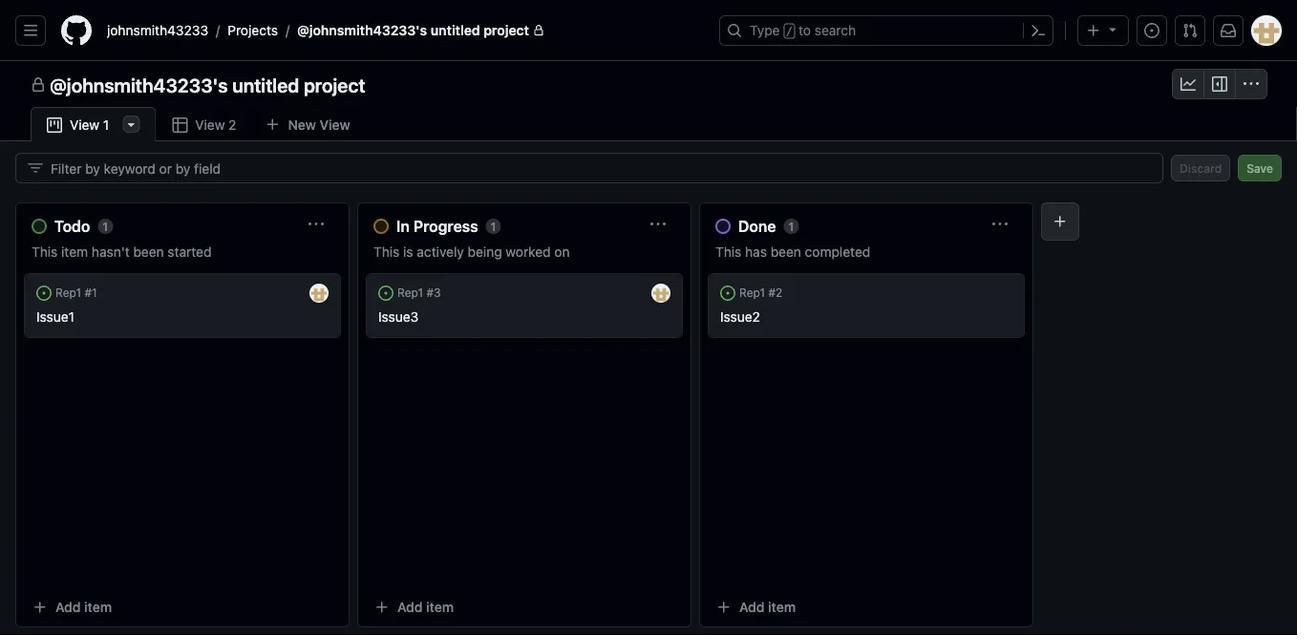 Task type: vqa. For each thing, say whether or not it's contained in the screenshot.
started
yes



Task type: locate. For each thing, give the bounding box(es) containing it.
in progress column menu image
[[651, 217, 666, 232]]

1 more actions image from the left
[[105, 286, 120, 301]]

0 horizontal spatial johnsmith43233 image
[[310, 284, 329, 303]]

tab list
[[31, 107, 393, 142]]

sc 9kayk9 0 image left view 1
[[47, 118, 62, 133]]

view inside popup button
[[320, 117, 350, 132]]

view 2
[[195, 117, 237, 133]]

2 been from the left
[[771, 244, 802, 259]]

projects
[[228, 22, 278, 38]]

1 up the this has been completed
[[789, 220, 795, 233]]

triangle down image
[[1106, 22, 1121, 37]]

new view
[[288, 117, 350, 132]]

johnsmith43233 image for in progress
[[652, 284, 671, 303]]

homepage image
[[61, 15, 92, 46]]

list
[[99, 15, 708, 46]]

johnsmith43233 image
[[310, 284, 329, 303], [652, 284, 671, 303]]

1 johnsmith43233 image from the left
[[310, 284, 329, 303]]

1 inside tab list
[[103, 117, 109, 133]]

2 down the this has been completed
[[776, 286, 783, 300]]

@johnsmith43233's inside 'project' navigation
[[50, 74, 228, 96]]

2 rep1 from the left
[[398, 286, 423, 300]]

@johnsmith43233's
[[297, 22, 427, 38], [50, 74, 228, 96]]

1 up hasn't on the left of the page
[[103, 220, 108, 233]]

1 vertical spatial untitled
[[232, 74, 299, 96]]

view filters region
[[15, 153, 1283, 183]]

view right the 'view options for view 1' icon
[[195, 117, 225, 133]]

3 view from the left
[[195, 117, 225, 133]]

0 horizontal spatial more actions image
[[105, 286, 120, 301]]

project left lock "image"
[[484, 22, 529, 38]]

rep1 up the 'issue1'
[[55, 286, 81, 300]]

notifications image
[[1221, 23, 1237, 38]]

lock image
[[533, 25, 545, 36]]

untitled left lock "image"
[[431, 22, 480, 38]]

1 rep1 from the left
[[55, 286, 81, 300]]

0 horizontal spatial /
[[216, 22, 220, 38]]

more actions image for 1
[[105, 286, 120, 301]]

item
[[61, 244, 88, 259]]

this left has at the top right of the page
[[716, 244, 742, 259]]

sc 9kayk9 0 image down git pull request icon
[[1181, 76, 1197, 92]]

0 horizontal spatial view
[[70, 117, 100, 133]]

project up 'new view'
[[304, 74, 366, 96]]

plus image
[[1087, 23, 1102, 38]]

1 left the 'view options for view 1' icon
[[103, 117, 109, 133]]

johnsmith43233 image for todo
[[310, 284, 329, 303]]

1 vertical spatial @johnsmith43233's
[[50, 74, 228, 96]]

johnsmith43233 image left open issue icon
[[652, 284, 671, 303]]

2 open issue image from the left
[[378, 286, 394, 301]]

open issue image for in progress
[[378, 286, 394, 301]]

this left item
[[32, 244, 58, 259]]

progress
[[414, 217, 478, 236]]

issue1
[[36, 309, 75, 325]]

rep1 up issue3 button
[[398, 286, 423, 300]]

1 horizontal spatial johnsmith43233 image
[[652, 284, 671, 303]]

2 inside tab list
[[229, 117, 237, 133]]

0 horizontal spatial been
[[133, 244, 164, 259]]

command palette image
[[1031, 23, 1046, 38]]

1 for in progress
[[491, 220, 496, 233]]

johnsmith43233
[[107, 22, 208, 38]]

done column menu image
[[993, 217, 1008, 232]]

1 open issue image from the left
[[36, 286, 52, 301]]

1 for todo
[[103, 220, 108, 233]]

this for done
[[716, 244, 742, 259]]

on
[[555, 244, 570, 259]]

issue opened image
[[1145, 23, 1160, 38]]

open issue image
[[36, 286, 52, 301], [378, 286, 394, 301]]

untitled inside 'project' navigation
[[232, 74, 299, 96]]

1 horizontal spatial open issue image
[[378, 286, 394, 301]]

2 inside tab panel
[[776, 286, 783, 300]]

issue2
[[721, 309, 761, 325]]

3 # from the left
[[769, 286, 776, 300]]

1
[[103, 117, 109, 133], [103, 220, 108, 233], [491, 220, 496, 233], [789, 220, 795, 233], [92, 286, 97, 300]]

search
[[815, 22, 856, 38]]

in
[[397, 217, 410, 236]]

3
[[434, 286, 441, 300]]

untitled
[[431, 22, 480, 38], [232, 74, 299, 96]]

sc 9kayk9 0 image down 'view 1' link
[[28, 161, 43, 176]]

0 horizontal spatial project
[[304, 74, 366, 96]]

# down actively
[[427, 286, 434, 300]]

been right hasn't on the left of the page
[[133, 244, 164, 259]]

project
[[484, 22, 529, 38], [304, 74, 366, 96]]

this
[[32, 244, 58, 259], [374, 244, 400, 259], [716, 244, 742, 259]]

more actions image
[[105, 286, 120, 301], [791, 286, 806, 301]]

been
[[133, 244, 164, 259], [771, 244, 802, 259]]

view for view 1
[[70, 117, 100, 133]]

@johnsmith43233's untitled project
[[297, 22, 529, 38], [50, 74, 366, 96]]

0 horizontal spatial rep1
[[55, 286, 81, 300]]

untitled up new
[[232, 74, 299, 96]]

rep1 right open issue icon
[[740, 286, 766, 300]]

2 # from the left
[[427, 286, 434, 300]]

2 more actions image from the left
[[791, 286, 806, 301]]

1 horizontal spatial rep1
[[398, 286, 423, 300]]

view 2 link
[[156, 107, 253, 142]]

untitled inside list
[[431, 22, 480, 38]]

3 this from the left
[[716, 244, 742, 259]]

completed
[[805, 244, 871, 259]]

1 down hasn't on the left of the page
[[92, 286, 97, 300]]

tab panel
[[0, 141, 1298, 636]]

todo
[[54, 217, 90, 236]]

1 horizontal spatial project
[[484, 22, 529, 38]]

2 left new
[[229, 117, 237, 133]]

@johnsmith43233's untitled project link
[[290, 15, 552, 46]]

2 horizontal spatial rep1
[[740, 286, 766, 300]]

# down item
[[85, 286, 92, 300]]

sc 9kayk9 0 image left the view 2
[[172, 118, 188, 133]]

sc 9kayk9 0 image
[[1181, 76, 1197, 92], [1213, 76, 1228, 92], [31, 77, 46, 93], [47, 118, 62, 133], [172, 118, 188, 133], [28, 161, 43, 176]]

0 vertical spatial project
[[484, 22, 529, 38]]

1 this from the left
[[32, 244, 58, 259]]

1 # from the left
[[85, 286, 92, 300]]

sc 9kayk9 0 image inside view filters "region"
[[28, 161, 43, 176]]

0 horizontal spatial @johnsmith43233's
[[50, 74, 228, 96]]

1 vertical spatial 2
[[776, 286, 783, 300]]

more actions image right rep1 # 2
[[791, 286, 806, 301]]

0 horizontal spatial this
[[32, 244, 58, 259]]

2 view from the left
[[70, 117, 100, 133]]

@johnsmith43233's untitled project inside 'project' navigation
[[50, 74, 366, 96]]

/ inside type / to search
[[786, 25, 793, 38]]

1 horizontal spatial more actions image
[[791, 286, 806, 301]]

git pull request image
[[1183, 23, 1198, 38]]

0 horizontal spatial #
[[85, 286, 92, 300]]

tab list containing new view
[[31, 107, 393, 142]]

0 vertical spatial @johnsmith43233's untitled project
[[297, 22, 529, 38]]

open issue image
[[721, 286, 736, 301]]

more actions image right rep1 # 1
[[105, 286, 120, 301]]

2 horizontal spatial /
[[786, 25, 793, 38]]

johnsmith43233 image down todo column menu icon
[[310, 284, 329, 303]]

/ for type
[[786, 25, 793, 38]]

johnsmith43233 / projects /
[[107, 22, 290, 38]]

2 this from the left
[[374, 244, 400, 259]]

1 view from the left
[[320, 117, 350, 132]]

1 up 'being'
[[491, 220, 496, 233]]

1 for done
[[789, 220, 795, 233]]

1 horizontal spatial this
[[374, 244, 400, 259]]

1 horizontal spatial untitled
[[431, 22, 480, 38]]

/ left to
[[786, 25, 793, 38]]

0 horizontal spatial open issue image
[[36, 286, 52, 301]]

1 been from the left
[[133, 244, 164, 259]]

project navigation
[[0, 61, 1298, 107]]

rep1 # 1
[[55, 286, 97, 300]]

been right has at the top right of the page
[[771, 244, 802, 259]]

view options for view 1 image
[[124, 117, 139, 132]]

2 horizontal spatial this
[[716, 244, 742, 259]]

worked
[[506, 244, 551, 259]]

/ right projects
[[286, 22, 290, 38]]

view right new
[[320, 117, 350, 132]]

1 vertical spatial @johnsmith43233's untitled project
[[50, 74, 366, 96]]

this item hasn't been started
[[32, 244, 212, 259]]

2 horizontal spatial #
[[769, 286, 776, 300]]

view left the 'view options for view 1' icon
[[70, 117, 100, 133]]

# right open issue icon
[[769, 286, 776, 300]]

@johnsmith43233's inside list
[[297, 22, 427, 38]]

open issue image up issue3
[[378, 286, 394, 301]]

this for in progress
[[374, 244, 400, 259]]

1 vertical spatial project
[[304, 74, 366, 96]]

0 vertical spatial @johnsmith43233's
[[297, 22, 427, 38]]

2
[[229, 117, 237, 133], [776, 286, 783, 300]]

1 horizontal spatial @johnsmith43233's
[[297, 22, 427, 38]]

0 horizontal spatial 2
[[229, 117, 237, 133]]

tab panel containing todo
[[0, 141, 1298, 636]]

started
[[168, 244, 212, 259]]

sc 9kayk9 0 image up 'view 1' link
[[31, 77, 46, 93]]

2 johnsmith43233 image from the left
[[652, 284, 671, 303]]

1 horizontal spatial 2
[[776, 286, 783, 300]]

sc 9kayk9 0 image inside view 2 link
[[172, 118, 188, 133]]

new view button
[[253, 109, 363, 140]]

#
[[85, 286, 92, 300], [427, 286, 434, 300], [769, 286, 776, 300]]

view
[[320, 117, 350, 132], [70, 117, 100, 133], [195, 117, 225, 133]]

this for todo
[[32, 244, 58, 259]]

0 vertical spatial untitled
[[431, 22, 480, 38]]

issue1 button
[[36, 309, 75, 325]]

this left is
[[374, 244, 400, 259]]

rep1
[[55, 286, 81, 300], [398, 286, 423, 300], [740, 286, 766, 300]]

open issue image up issue1 "button"
[[36, 286, 52, 301]]

0 vertical spatial 2
[[229, 117, 237, 133]]

1 horizontal spatial been
[[771, 244, 802, 259]]

/ left projects
[[216, 22, 220, 38]]

1 horizontal spatial #
[[427, 286, 434, 300]]

/ for johnsmith43233
[[216, 22, 220, 38]]

3 rep1 from the left
[[740, 286, 766, 300]]

0 horizontal spatial untitled
[[232, 74, 299, 96]]

project inside navigation
[[304, 74, 366, 96]]

1 horizontal spatial view
[[195, 117, 225, 133]]

save
[[1247, 162, 1274, 175]]

2 horizontal spatial view
[[320, 117, 350, 132]]

/
[[216, 22, 220, 38], [286, 22, 290, 38], [786, 25, 793, 38]]



Task type: describe. For each thing, give the bounding box(es) containing it.
this is actively being worked on
[[374, 244, 570, 259]]

todo column menu image
[[309, 217, 324, 232]]

issue3 button
[[378, 309, 419, 325]]

in progress
[[397, 217, 478, 236]]

actively
[[417, 244, 464, 259]]

Filter by keyword or by field field
[[51, 154, 1148, 183]]

rep1 # 3
[[398, 286, 441, 300]]

rep1 for todo
[[55, 286, 81, 300]]

is
[[403, 244, 413, 259]]

done
[[739, 217, 777, 236]]

more actions image for 2
[[791, 286, 806, 301]]

sc 9kayk9 0 image inside 'view 1' link
[[47, 118, 62, 133]]

to
[[799, 22, 811, 38]]

issue2 button
[[721, 309, 761, 325]]

@johnsmith43233's untitled project inside list
[[297, 22, 529, 38]]

discard
[[1180, 162, 1223, 175]]

save button
[[1239, 155, 1283, 182]]

# for todo
[[85, 286, 92, 300]]

add a new column to the board image
[[1053, 214, 1068, 229]]

rep1 # 2
[[740, 286, 783, 300]]

list containing johnsmith43233 / projects /
[[99, 15, 708, 46]]

# for in progress
[[427, 286, 434, 300]]

projects link
[[220, 15, 286, 46]]

sc 9kayk9 0 image left sc 9kayk9 0 icon
[[1213, 76, 1228, 92]]

has
[[746, 244, 767, 259]]

sc 9kayk9 0 image
[[1244, 76, 1260, 92]]

issue3
[[378, 309, 419, 325]]

open issue image for todo
[[36, 286, 52, 301]]

new
[[288, 117, 316, 132]]

discard button
[[1172, 155, 1231, 182]]

type / to search
[[750, 22, 856, 38]]

view 1
[[70, 117, 109, 133]]

view 1 link
[[31, 107, 156, 142]]

view for view 2
[[195, 117, 225, 133]]

being
[[468, 244, 502, 259]]

this has been completed
[[716, 244, 871, 259]]

rep1 for in progress
[[398, 286, 423, 300]]

hasn't
[[92, 244, 130, 259]]

1 horizontal spatial /
[[286, 22, 290, 38]]

type
[[750, 22, 780, 38]]

johnsmith43233 link
[[99, 15, 216, 46]]

project inside @johnsmith43233's untitled project link
[[484, 22, 529, 38]]



